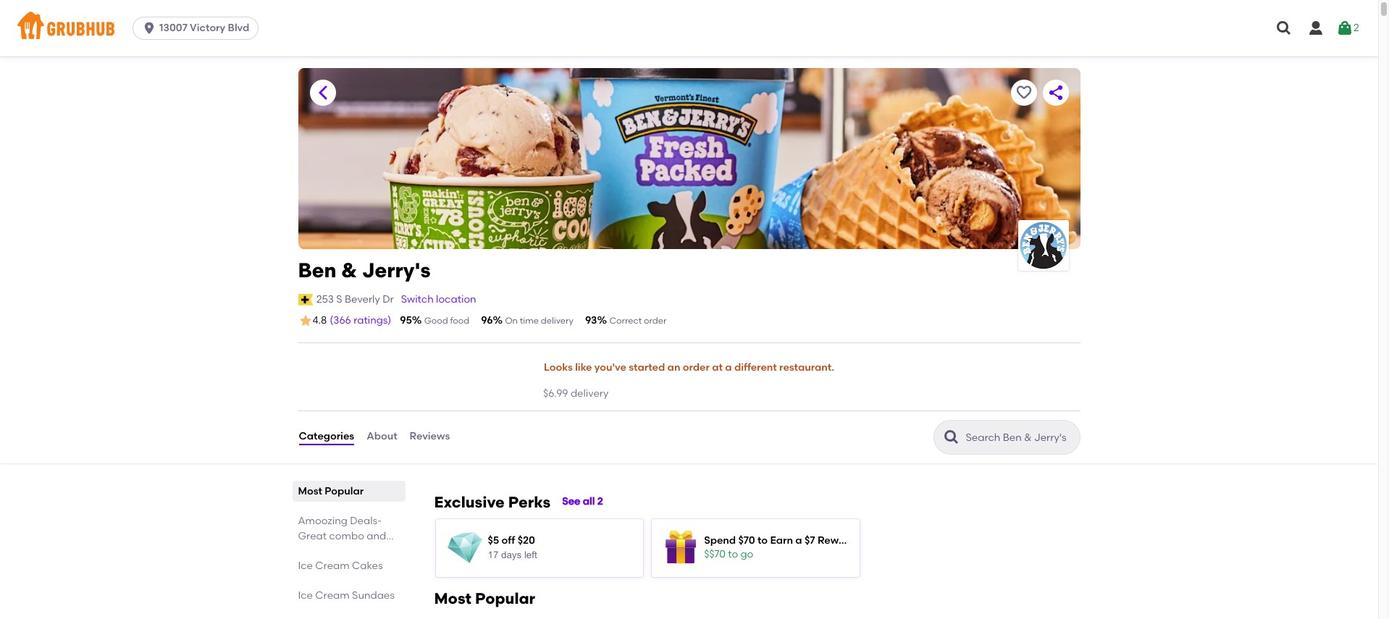 Task type: vqa. For each thing, say whether or not it's contained in the screenshot.
the &
yes



Task type: locate. For each thing, give the bounding box(es) containing it.
ben
[[298, 258, 336, 282]]

$7
[[805, 534, 815, 547]]

1 vertical spatial cream
[[315, 589, 350, 602]]

253
[[316, 293, 334, 305]]

1 horizontal spatial most popular
[[434, 589, 535, 607]]

cream
[[315, 560, 350, 572], [315, 589, 350, 602]]

a left $7 at the bottom right of page
[[796, 534, 802, 547]]

most
[[298, 485, 322, 497], [434, 589, 471, 607]]

1 vertical spatial 2
[[597, 496, 603, 508]]

1 vertical spatial order
[[683, 362, 710, 374]]

come
[[298, 560, 328, 573]]

delivery
[[541, 316, 574, 326], [571, 388, 609, 400]]

em!!
[[350, 560, 371, 573]]

deals-
[[350, 515, 382, 527]]

order right the correct
[[644, 316, 667, 326]]

to
[[758, 534, 768, 547], [728, 548, 738, 561]]

most popular up amoozing
[[298, 485, 364, 497]]

0 vertical spatial ice
[[298, 560, 313, 572]]

1 horizontal spatial most
[[434, 589, 471, 607]]

popular down days
[[475, 589, 535, 607]]

ice cream cakes
[[298, 560, 383, 572]]

2 svg image from the left
[[1307, 20, 1325, 37]]

go
[[741, 548, 754, 561]]

a
[[725, 362, 732, 374], [796, 534, 802, 547]]

13007 victory blvd button
[[133, 17, 265, 40]]

253 s beverly dr button
[[316, 292, 395, 308]]

&
[[341, 258, 357, 282]]

2
[[1354, 22, 1360, 34], [597, 496, 603, 508]]

0 vertical spatial 2
[[1354, 22, 1360, 34]]

correct order
[[609, 316, 667, 326]]

cream down package
[[315, 560, 350, 572]]

a inside button
[[725, 362, 732, 374]]

on time delivery
[[505, 316, 574, 326]]

0 horizontal spatial popular
[[325, 485, 364, 497]]

rewards image
[[447, 531, 482, 565]]

reward
[[818, 534, 856, 547]]

svg image
[[1276, 20, 1293, 37], [1307, 20, 1325, 37]]

location
[[436, 293, 476, 305]]

see all 2
[[562, 496, 603, 508]]

1 horizontal spatial order
[[683, 362, 710, 374]]

order left the at
[[683, 362, 710, 374]]

0 horizontal spatial svg image
[[142, 21, 157, 35]]

see all 2 button
[[562, 489, 603, 515]]

svg image
[[1336, 20, 1354, 37], [142, 21, 157, 35]]

order
[[644, 316, 667, 326], [683, 362, 710, 374]]

ben & jerry's
[[298, 258, 431, 282]]

food
[[450, 316, 469, 326]]

1 horizontal spatial a
[[796, 534, 802, 547]]

on
[[505, 316, 518, 326]]

correct
[[609, 316, 642, 326]]

ice
[[298, 560, 313, 572], [298, 589, 313, 602]]

svg image inside "2" button
[[1336, 20, 1354, 37]]

switch location
[[401, 293, 476, 305]]

1 vertical spatial to
[[728, 548, 738, 561]]

$$70
[[704, 548, 726, 561]]

good
[[424, 316, 448, 326]]

1 horizontal spatial 2
[[1354, 22, 1360, 34]]

0 horizontal spatial 2
[[597, 496, 603, 508]]

1 ice from the top
[[298, 560, 313, 572]]

share icon image
[[1047, 84, 1064, 101]]

main navigation navigation
[[0, 0, 1378, 56]]

2 ice from the top
[[298, 589, 313, 602]]

2 cream from the top
[[315, 589, 350, 602]]

most up amoozing
[[298, 485, 322, 497]]

0 vertical spatial to
[[758, 534, 768, 547]]

most popular
[[298, 485, 364, 497], [434, 589, 535, 607]]

a inside spend $70 to earn a $7 reward $$70 to go
[[796, 534, 802, 547]]

0 vertical spatial cream
[[315, 560, 350, 572]]

amoozing
[[298, 515, 348, 527]]

svg image for 2
[[1336, 20, 1354, 37]]

0 horizontal spatial a
[[725, 362, 732, 374]]

caret left icon image
[[314, 84, 331, 101]]

ice cream sundaes
[[298, 589, 395, 602]]

days
[[501, 550, 522, 560]]

to right $70
[[758, 534, 768, 547]]

save this restaurant image
[[1015, 84, 1033, 101]]

253 s beverly dr
[[316, 293, 394, 305]]

svg image inside 13007 victory blvd button
[[142, 21, 157, 35]]

a right the at
[[725, 362, 732, 374]]

1 vertical spatial most popular
[[434, 589, 535, 607]]

ratings)
[[354, 314, 391, 327]]

left
[[524, 550, 537, 560]]

ben & jerry's logo image
[[1018, 220, 1069, 271]]

started
[[629, 362, 665, 374]]

all
[[583, 496, 595, 508]]

to left the go
[[728, 548, 738, 561]]

time
[[520, 316, 539, 326]]

delivery right time on the bottom left of the page
[[541, 316, 574, 326]]

off
[[502, 535, 515, 547]]

switch location button
[[400, 292, 477, 308]]

96
[[481, 314, 493, 327]]

0 horizontal spatial most
[[298, 485, 322, 497]]

most down rewards image
[[434, 589, 471, 607]]

spend
[[704, 534, 736, 547]]

cream down get
[[315, 589, 350, 602]]

most popular down 17
[[434, 589, 535, 607]]

1 vertical spatial ice
[[298, 589, 313, 602]]

popular up amoozing
[[325, 485, 364, 497]]

1 cream from the top
[[315, 560, 350, 572]]

0 horizontal spatial most popular
[[298, 485, 364, 497]]

0 vertical spatial a
[[725, 362, 732, 374]]

perks
[[508, 493, 551, 511]]

deals.
[[344, 545, 374, 557]]

ice down package
[[298, 560, 313, 572]]

13007 victory blvd
[[159, 22, 249, 34]]

1 vertical spatial a
[[796, 534, 802, 547]]

0 horizontal spatial svg image
[[1276, 20, 1293, 37]]

earn
[[770, 534, 793, 547]]

delivery down like
[[571, 388, 609, 400]]

exclusive perks
[[434, 493, 551, 511]]

$5
[[488, 535, 499, 547]]

1 vertical spatial popular
[[475, 589, 535, 607]]

1 horizontal spatial svg image
[[1307, 20, 1325, 37]]

different
[[734, 362, 777, 374]]

0 horizontal spatial order
[[644, 316, 667, 326]]

1 horizontal spatial svg image
[[1336, 20, 1354, 37]]

ice down come
[[298, 589, 313, 602]]

good food
[[424, 316, 469, 326]]

93
[[585, 314, 597, 327]]

and
[[367, 530, 386, 542]]

popular
[[325, 485, 364, 497], [475, 589, 535, 607]]



Task type: describe. For each thing, give the bounding box(es) containing it.
rewards image
[[664, 531, 698, 565]]

amoozing deals- great combo and package deals. come get em!!
[[298, 515, 386, 573]]

at
[[712, 362, 723, 374]]

reviews button
[[409, 411, 451, 463]]

1 horizontal spatial to
[[758, 534, 768, 547]]

cream for sundaes
[[315, 589, 350, 602]]

$70
[[738, 534, 755, 547]]

2 inside button
[[1354, 22, 1360, 34]]

switch
[[401, 293, 434, 305]]

0 vertical spatial order
[[644, 316, 667, 326]]

categories
[[299, 431, 354, 443]]

ice for ice cream cakes
[[298, 560, 313, 572]]

beverly
[[345, 293, 380, 305]]

4.8
[[313, 314, 327, 327]]

$6.99 delivery
[[543, 388, 609, 400]]

2 button
[[1336, 15, 1360, 41]]

looks like you've started an order at a different restaurant.
[[544, 362, 834, 374]]

0 vertical spatial most
[[298, 485, 322, 497]]

see
[[562, 496, 581, 508]]

an
[[668, 362, 680, 374]]

0 vertical spatial popular
[[325, 485, 364, 497]]

get
[[331, 560, 347, 573]]

Search Ben & Jerry's search field
[[964, 431, 1075, 444]]

order inside button
[[683, 362, 710, 374]]

13007
[[159, 22, 188, 34]]

restaurant.
[[779, 362, 834, 374]]

(366 ratings)
[[330, 314, 391, 327]]

1 vertical spatial most
[[434, 589, 471, 607]]

svg image for 13007 victory blvd
[[142, 21, 157, 35]]

looks like you've started an order at a different restaurant. button
[[543, 352, 835, 384]]

$6.99
[[543, 388, 568, 400]]

about button
[[366, 411, 398, 463]]

blvd
[[228, 22, 249, 34]]

sundaes
[[352, 589, 395, 602]]

subscription pass image
[[298, 294, 313, 306]]

17
[[488, 550, 499, 560]]

about
[[367, 431, 397, 443]]

save this restaurant button
[[1011, 80, 1037, 106]]

looks
[[544, 362, 573, 374]]

combo
[[329, 530, 364, 542]]

1 svg image from the left
[[1276, 20, 1293, 37]]

0 vertical spatial most popular
[[298, 485, 364, 497]]

you've
[[595, 362, 626, 374]]

1 vertical spatial delivery
[[571, 388, 609, 400]]

$5 off $20 17 days left
[[488, 535, 537, 560]]

s
[[336, 293, 342, 305]]

dr
[[383, 293, 394, 305]]

categories button
[[298, 411, 355, 463]]

victory
[[190, 22, 225, 34]]

$20
[[518, 535, 535, 547]]

great
[[298, 530, 327, 542]]

(366
[[330, 314, 351, 327]]

jerry's
[[362, 258, 431, 282]]

spend $70 to earn a $7 reward $$70 to go
[[704, 534, 856, 561]]

0 horizontal spatial to
[[728, 548, 738, 561]]

ice for ice cream sundaes
[[298, 589, 313, 602]]

search icon image
[[943, 429, 960, 446]]

reviews
[[410, 431, 450, 443]]

exclusive
[[434, 493, 505, 511]]

1 horizontal spatial popular
[[475, 589, 535, 607]]

package
[[298, 545, 342, 557]]

95
[[400, 314, 412, 327]]

2 inside button
[[597, 496, 603, 508]]

like
[[575, 362, 592, 374]]

cakes
[[352, 560, 383, 572]]

cream for cakes
[[315, 560, 350, 572]]

star icon image
[[298, 314, 313, 328]]

0 vertical spatial delivery
[[541, 316, 574, 326]]



